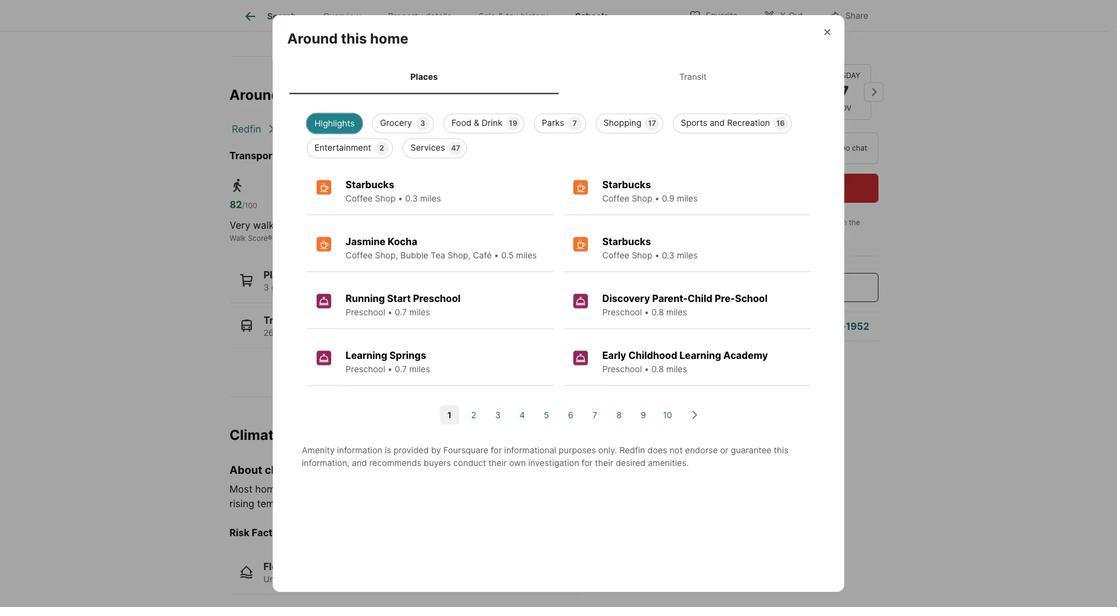 Task type: locate. For each thing, give the bounding box(es) containing it.
1 horizontal spatial their
[[595, 458, 613, 468]]

early
[[602, 350, 626, 362]]

tab list
[[230, 0, 632, 31], [287, 59, 830, 94]]

8 button
[[610, 406, 629, 425]]

risks up amenity
[[285, 427, 318, 443]]

places for places 3 groceries, 15 restaurants, 7 parks
[[264, 269, 295, 281]]

coffee inside starbucks coffee shop • 0.9 miles
[[602, 194, 630, 204]]

redfin inside amenity information is provided by foursquare for informational purposes only. redfin does not endorse or guarantee this information, and recommends buyers conduct their own investigation for their desired amenities.
[[620, 445, 645, 456]]

• down "childhood" on the bottom of page
[[645, 364, 649, 375]]

3 nov from the left
[[836, 104, 852, 113]]

0 vertical spatial home
[[370, 30, 408, 47]]

0 horizontal spatial factor
[[252, 527, 282, 539]]

& inside tab
[[498, 11, 504, 21]]

start left an
[[753, 282, 776, 293]]

0 horizontal spatial score
[[248, 234, 268, 242]]

in
[[841, 218, 847, 227], [331, 574, 337, 584]]

places 3 groceries, 15 restaurants, 7 parks
[[264, 269, 405, 293]]

santa clara county
[[343, 123, 432, 135]]

1 vertical spatial in
[[331, 574, 337, 584]]

by up the buyers
[[431, 445, 441, 456]]

1 horizontal spatial to
[[661, 483, 670, 495]]

1 vertical spatial this
[[283, 86, 309, 103]]

home down property
[[370, 30, 408, 47]]

1 horizontal spatial factor
[[292, 561, 323, 573]]

0.8 inside early childhood learning academy preschool • 0.8 miles
[[652, 364, 664, 375]]

& right food
[[474, 118, 479, 128]]

preschool down early
[[602, 364, 642, 375]]

1 horizontal spatial transit
[[357, 234, 381, 242]]

and
[[710, 118, 725, 128], [352, 458, 367, 468], [453, 483, 470, 495], [321, 498, 338, 510]]

• left 0.9
[[655, 194, 660, 204]]

1 vertical spatial 0.8
[[652, 364, 664, 375]]

1 button
[[440, 406, 459, 425]]

0 horizontal spatial their
[[489, 458, 507, 468]]

climate up homes
[[265, 464, 304, 477]]

factor right risk on the bottom left
[[252, 527, 282, 539]]

26,
[[264, 327, 276, 338]]

grocery
[[380, 118, 412, 128]]

&
[[498, 11, 504, 21], [474, 118, 479, 128]]

1 horizontal spatial ®
[[403, 234, 408, 242]]

by down investigation
[[555, 483, 566, 495]]

1 ® from the left
[[268, 234, 273, 242]]

flood
[[308, 574, 328, 584]]

0 horizontal spatial places
[[264, 269, 295, 281]]

/100 inside 28 /100
[[370, 201, 385, 210]]

miles down springs
[[409, 364, 430, 375]]

& for sale
[[498, 11, 504, 21]]

1 horizontal spatial /100
[[370, 201, 385, 210]]

& inside list box
[[474, 118, 479, 128]]

0.7 down parks
[[395, 307, 407, 318]]

1 horizontal spatial places
[[410, 72, 438, 82]]

0 horizontal spatial 0.3
[[405, 194, 418, 204]]

learning inside learning springs preschool • 0.7 miles
[[346, 350, 387, 362]]

0 vertical spatial by
[[431, 445, 441, 456]]

0 vertical spatial factor
[[252, 527, 282, 539]]

coffee left 0.9
[[602, 194, 630, 204]]

shop, down transit score ®
[[375, 250, 398, 261]]

places inside the places 3 groceries, 15 restaurants, 7 parks
[[264, 269, 295, 281]]

0 vertical spatial this
[[341, 30, 367, 47]]

0 vertical spatial in
[[841, 218, 847, 227]]

minimal
[[332, 561, 369, 573]]

risks down amenity
[[307, 464, 333, 477]]

0 vertical spatial around this home
[[287, 30, 408, 47]]

list box
[[297, 109, 820, 158]]

none button containing 7
[[816, 64, 871, 120]]

0 horizontal spatial learning
[[346, 350, 387, 362]]

1 horizontal spatial 3
[[420, 119, 425, 128]]

an
[[779, 282, 790, 293]]

to
[[661, 483, 670, 495], [297, 574, 305, 584]]

0 vertical spatial transit
[[679, 72, 707, 82]]

0 horizontal spatial this
[[283, 86, 309, 103]]

30
[[731, 229, 741, 238], [360, 574, 370, 584]]

their left the own
[[489, 458, 507, 468]]

2 0.7 from the top
[[395, 364, 407, 375]]

places up the groceries,
[[264, 269, 295, 281]]

sports and recreation
[[681, 118, 770, 128]]

miles down parent-
[[666, 307, 687, 318]]

0.7 inside running start preschool preschool • 0.7 miles
[[395, 307, 407, 318]]

places
[[410, 72, 438, 82], [264, 269, 295, 281]]

& left 'tax'
[[498, 11, 504, 21]]

nov down tuesday
[[836, 104, 852, 113]]

in inside the 'flood factor - minimal unlikely to flood in next 30 years'
[[331, 574, 337, 584]]

transit for transit
[[679, 72, 707, 82]]

1 0.8 from the top
[[652, 307, 664, 318]]

0 vertical spatial redfin
[[232, 123, 261, 135]]

0 vertical spatial 3
[[420, 119, 425, 128]]

0 vertical spatial 0.7
[[395, 307, 407, 318]]

1 horizontal spatial nov
[[776, 104, 792, 113]]

nov inside tuesday 7 nov
[[836, 104, 852, 113]]

list box containing grocery
[[297, 109, 820, 158]]

0.3 right 28 /100
[[405, 194, 418, 204]]

0 horizontal spatial /100
[[242, 201, 257, 210]]

0 horizontal spatial 30
[[360, 574, 370, 584]]

childhood
[[629, 350, 677, 362]]

0 vertical spatial 0.3
[[405, 194, 418, 204]]

factor inside the 'flood factor - minimal unlikely to flood in next 30 years'
[[292, 561, 323, 573]]

1 vertical spatial to
[[297, 574, 305, 584]]

around up redfin link in the left of the page
[[230, 86, 280, 103]]

1 vertical spatial climate
[[569, 483, 602, 495]]

in left the "the" at right
[[841, 218, 847, 227]]

1 learning from the left
[[346, 350, 387, 362]]

places for places
[[410, 72, 438, 82]]

28 /100
[[357, 199, 385, 211]]

property details tab
[[375, 2, 465, 31]]

score
[[248, 234, 268, 242], [383, 234, 403, 242]]

1 vertical spatial home
[[312, 86, 351, 103]]

miles inside starbucks coffee shop • 0.9 miles
[[677, 194, 698, 204]]

0 horizontal spatial start
[[387, 293, 411, 305]]

0 vertical spatial tab list
[[230, 0, 632, 31]]

rising
[[230, 498, 254, 510]]

climate left change
[[569, 483, 602, 495]]

0 horizontal spatial to
[[297, 574, 305, 584]]

pre-
[[715, 293, 735, 305]]

0 horizontal spatial 2
[[380, 144, 384, 153]]

shop left 0.9
[[632, 194, 653, 204]]

1 horizontal spatial start
[[753, 282, 776, 293]]

transit for transit 26, 27, 37, 61, 64b, express 101
[[264, 314, 297, 326]]

last
[[717, 229, 729, 238]]

64b,
[[320, 327, 338, 338]]

2 down clara
[[380, 144, 384, 153]]

0.8
[[652, 307, 664, 318], [652, 364, 664, 375]]

2 horizontal spatial nov
[[836, 104, 852, 113]]

1 horizontal spatial shop,
[[448, 250, 471, 261]]

1 shop, from the left
[[375, 250, 398, 261]]

• inside learning springs preschool • 0.7 miles
[[388, 364, 392, 375]]

risks
[[285, 427, 318, 443], [307, 464, 333, 477]]

0 horizontal spatial by
[[431, 445, 441, 456]]

nov up 16
[[776, 104, 792, 113]]

transit up sports on the top right of page
[[679, 72, 707, 82]]

around inside around this home element
[[287, 30, 338, 47]]

® down walkable
[[268, 234, 273, 242]]

0 horizontal spatial home
[[312, 86, 351, 103]]

0.7 down springs
[[395, 364, 407, 375]]

informational
[[504, 445, 556, 456]]

start down parks
[[387, 293, 411, 305]]

this right guarantee
[[774, 445, 789, 456]]

schools tab
[[562, 2, 622, 31]]

option
[[689, 133, 777, 164]]

home inside dialog
[[370, 30, 408, 47]]

and down some
[[321, 498, 338, 510]]

coffee up jasmine
[[346, 194, 373, 204]]

3 left 4 button
[[495, 410, 501, 420]]

around down overview
[[287, 30, 338, 47]]

tour via video chat list box
[[689, 133, 879, 164]]

score inside very walkable walk score ®
[[248, 234, 268, 242]]

1 horizontal spatial for
[[582, 458, 593, 468]]

None button
[[816, 64, 871, 120]]

7 inside list box
[[573, 119, 577, 128]]

sea
[[341, 498, 357, 510]]

tab list inside around this home dialog
[[287, 59, 830, 94]]

•
[[398, 194, 403, 204], [655, 194, 660, 204], [494, 250, 499, 261], [655, 250, 660, 261], [388, 307, 392, 318], [645, 307, 649, 318], [388, 364, 392, 375], [645, 364, 649, 375]]

7 inside tuesday 7 nov
[[839, 81, 849, 103]]

coffee down jasmine
[[346, 250, 373, 261]]

1 0.7 from the top
[[395, 307, 407, 318]]

• left 0.5
[[494, 250, 499, 261]]

1 horizontal spatial 0.3
[[662, 250, 675, 261]]

miles inside jasmine kocha coffee shop, bubble tea shop, café • 0.5 miles
[[516, 250, 537, 261]]

and right sports on the top right of page
[[710, 118, 725, 128]]

impacted
[[509, 483, 552, 495]]

• up the 101
[[388, 307, 392, 318]]

factor for risk
[[252, 527, 282, 539]]

1 /100 from the left
[[242, 201, 257, 210]]

around this home up the california link
[[230, 86, 351, 103]]

0 horizontal spatial around
[[230, 86, 280, 103]]

2 learning from the left
[[680, 350, 721, 362]]

1 horizontal spatial in
[[841, 218, 847, 227]]

tuesday
[[827, 71, 861, 80]]

2 nov from the left
[[776, 104, 792, 113]]

0 horizontal spatial 3
[[264, 282, 269, 293]]

score up the bubble
[[383, 234, 403, 242]]

2 /100 from the left
[[370, 201, 385, 210]]

3 up the services
[[420, 119, 425, 128]]

ask a question link
[[701, 321, 771, 332]]

start inside running start preschool preschool • 0.7 miles
[[387, 293, 411, 305]]

factor up flood
[[292, 561, 323, 573]]

0.7
[[395, 307, 407, 318], [395, 364, 407, 375]]

highlights
[[315, 118, 355, 129]]

1 horizontal spatial score
[[383, 234, 403, 242]]

transit down 28 /100
[[357, 234, 381, 242]]

learning inside early childhood learning academy preschool • 0.8 miles
[[680, 350, 721, 362]]

1 vertical spatial transit
[[357, 234, 381, 242]]

3 left the groceries,
[[264, 282, 269, 293]]

miles right 0.9
[[677, 194, 698, 204]]

shop
[[375, 194, 396, 204], [632, 194, 653, 204], [632, 250, 653, 261]]

1 horizontal spatial climate
[[569, 483, 602, 495]]

places inside tab
[[410, 72, 438, 82]]

1 horizontal spatial &
[[498, 11, 504, 21]]

28
[[357, 199, 370, 211]]

and left "may" at the bottom of the page
[[453, 483, 470, 495]]

and down information
[[352, 458, 367, 468]]

miles right 0.5
[[516, 250, 537, 261]]

1 horizontal spatial around
[[287, 30, 338, 47]]

score right walk
[[248, 234, 268, 242]]

1 horizontal spatial by
[[555, 483, 566, 495]]

about
[[230, 464, 262, 477]]

0 vertical spatial to
[[661, 483, 670, 495]]

0.3
[[405, 194, 418, 204], [662, 250, 675, 261]]

30 right last
[[731, 229, 741, 238]]

to left flood
[[297, 574, 305, 584]]

0 horizontal spatial shop,
[[375, 250, 398, 261]]

preschool down discovery
[[602, 307, 642, 318]]

0 vertical spatial &
[[498, 11, 504, 21]]

academy
[[724, 350, 768, 362]]

0 vertical spatial around
[[287, 30, 338, 47]]

1 horizontal spatial 30
[[731, 229, 741, 238]]

x-
[[780, 11, 789, 21]]

of
[[360, 483, 369, 495]]

sale & tax history
[[479, 11, 548, 21]]

7 right parks
[[573, 119, 577, 128]]

0 horizontal spatial starbucks coffee shop • 0.3 miles
[[346, 179, 441, 204]]

30 right the next
[[360, 574, 370, 584]]

2 horizontal spatial transit
[[679, 72, 707, 82]]

this up the california link
[[283, 86, 309, 103]]

in left the next
[[331, 574, 337, 584]]

0 vertical spatial 30
[[731, 229, 741, 238]]

nov up "sports and recreation"
[[716, 104, 732, 113]]

due
[[641, 483, 658, 495]]

0.8 down parent-
[[652, 307, 664, 318]]

preschool down the tea
[[413, 293, 461, 305]]

climate inside most homes have some risk of natural disasters, and may be impacted by climate change due to rising temperatures and sea levels.
[[569, 483, 602, 495]]

0 horizontal spatial nov button
[[696, 64, 752, 120]]

share button
[[818, 3, 879, 28]]

learning down express
[[346, 350, 387, 362]]

around this home down overview
[[287, 30, 408, 47]]

miles inside learning springs preschool • 0.7 miles
[[409, 364, 430, 375]]

hillsdale
[[351, 149, 392, 161]]

2 left the 3 button
[[471, 410, 476, 420]]

1 score from the left
[[248, 234, 268, 242]]

miles up jasmine kocha coffee shop, bubble tea shop, café • 0.5 miles
[[420, 194, 441, 204]]

transit inside transit 26, 27, 37, 61, 64b, express 101
[[264, 314, 297, 326]]

climate
[[230, 427, 282, 443]]

x-out button
[[753, 3, 814, 28]]

preschool
[[413, 293, 461, 305], [346, 307, 385, 318], [602, 307, 642, 318], [346, 364, 385, 375], [602, 364, 642, 375]]

0 vertical spatial climate
[[265, 464, 304, 477]]

(408)
[[794, 321, 821, 332]]

details
[[425, 11, 452, 21]]

/100 up transit score ®
[[370, 201, 385, 210]]

/100 inside 82 /100
[[242, 201, 257, 210]]

tea
[[431, 250, 445, 261]]

services
[[411, 143, 445, 153]]

1 horizontal spatial redfin
[[620, 445, 645, 456]]

discovery
[[602, 293, 650, 305]]

starbucks coffee shop • 0.3 miles down 0.9
[[602, 236, 698, 261]]

® up the bubble
[[403, 234, 408, 242]]

early childhood learning academy preschool • 0.8 miles
[[602, 350, 768, 375]]

1 vertical spatial 3
[[264, 282, 269, 293]]

starbucks coffee shop • 0.3 miles down ave
[[346, 179, 441, 204]]

• right 28 /100
[[398, 194, 403, 204]]

for down purposes
[[582, 458, 593, 468]]

climate
[[265, 464, 304, 477], [569, 483, 602, 495]]

7 down tuesday
[[839, 81, 849, 103]]

1 vertical spatial 0.7
[[395, 364, 407, 375]]

ask
[[701, 321, 720, 332]]

3 inside the places 3 groceries, 15 restaurants, 7 parks
[[264, 282, 269, 293]]

1 horizontal spatial 2
[[471, 410, 476, 420]]

preschool down 'running'
[[346, 307, 385, 318]]

their down 'only.'
[[595, 458, 613, 468]]

1 vertical spatial around this home
[[230, 86, 351, 103]]

santa
[[343, 123, 369, 135]]

tour
[[802, 144, 817, 153]]

0 horizontal spatial nov
[[716, 104, 732, 113]]

1 vertical spatial tab list
[[287, 59, 830, 94]]

• down discovery
[[645, 307, 649, 318]]

learning down ask
[[680, 350, 721, 362]]

2 ® from the left
[[403, 234, 408, 242]]

1 vertical spatial places
[[264, 269, 295, 281]]

very
[[230, 219, 250, 231]]

share
[[846, 11, 868, 21]]

1 their from the left
[[489, 458, 507, 468]]

/100 up very
[[242, 201, 257, 210]]

for right foursquare
[[491, 445, 502, 456]]

transit up the 27,
[[264, 314, 297, 326]]

0 vertical spatial for
[[491, 445, 502, 456]]

3 inside button
[[495, 410, 501, 420]]

preschool down express
[[346, 364, 385, 375]]

0 horizontal spatial &
[[474, 118, 479, 128]]

/100 for 28
[[370, 201, 385, 210]]

1 vertical spatial by
[[555, 483, 566, 495]]

2 horizontal spatial 3
[[495, 410, 501, 420]]

redfin up transportation
[[232, 123, 261, 135]]

list box inside around this home dialog
[[297, 109, 820, 158]]

0 horizontal spatial ®
[[268, 234, 273, 242]]

1 horizontal spatial learning
[[680, 350, 721, 362]]

food & drink
[[452, 118, 503, 128]]

• down springs
[[388, 364, 392, 375]]

tab list containing places
[[287, 59, 830, 94]]

27,
[[278, 327, 290, 338]]

food
[[452, 118, 472, 128]]

2 vertical spatial 3
[[495, 410, 501, 420]]

0 vertical spatial places
[[410, 72, 438, 82]]

santa clara county link
[[343, 123, 432, 135]]

1 vertical spatial redfin
[[620, 445, 645, 456]]

10 button
[[658, 406, 677, 425]]

1 vertical spatial starbucks coffee shop • 0.3 miles
[[602, 236, 698, 261]]

1 vertical spatial for
[[582, 458, 593, 468]]

1 vertical spatial 0.3
[[662, 250, 675, 261]]

shop inside starbucks coffee shop • 0.9 miles
[[632, 194, 653, 204]]

7 right 6 button
[[593, 410, 597, 420]]

home
[[370, 30, 408, 47], [312, 86, 351, 103]]

2 vertical spatial this
[[774, 445, 789, 456]]

miles down "childhood" on the bottom of page
[[666, 364, 687, 375]]

0 horizontal spatial for
[[491, 445, 502, 456]]

shop, right the tea
[[448, 250, 471, 261]]

starbucks inside starbucks coffee shop • 0.9 miles
[[602, 179, 651, 191]]

redfin up desired
[[620, 445, 645, 456]]

coffee up discovery
[[602, 250, 630, 261]]

conduct
[[453, 458, 486, 468]]

transit inside transit tab
[[679, 72, 707, 82]]

transit score ®
[[357, 234, 408, 242]]

2 horizontal spatial this
[[774, 445, 789, 456]]

7 left parks
[[375, 282, 380, 293]]

to right due
[[661, 483, 670, 495]]

flood
[[263, 561, 290, 573]]

starbucks coffee shop • 0.3 miles
[[346, 179, 441, 204], [602, 236, 698, 261]]

by inside most homes have some risk of natural disasters, and may be impacted by climate change due to rising temperatures and sea levels.
[[555, 483, 566, 495]]

1
[[448, 410, 452, 420]]

this down overview
[[341, 30, 367, 47]]

2 0.8 from the top
[[652, 364, 664, 375]]

starbucks
[[346, 179, 394, 191], [602, 179, 651, 191], [602, 236, 651, 248]]

tax
[[506, 11, 518, 21]]

0 horizontal spatial in
[[331, 574, 337, 584]]

0.3 up parent-
[[662, 250, 675, 261]]

Nov button
[[696, 64, 752, 120], [756, 64, 812, 120]]

5 button
[[537, 406, 556, 425]]

7
[[839, 81, 849, 103], [573, 119, 577, 128], [375, 282, 380, 293], [593, 410, 597, 420]]

1 vertical spatial 2
[[471, 410, 476, 420]]

transit 26, 27, 37, 61, 64b, express 101
[[264, 314, 388, 338]]

0 vertical spatial 0.8
[[652, 307, 664, 318]]

drink
[[482, 118, 503, 128]]

1 horizontal spatial nov button
[[756, 64, 812, 120]]

preschool inside the discovery parent-child pre-school preschool • 0.8 miles
[[602, 307, 642, 318]]

1 vertical spatial &
[[474, 118, 479, 128]]

home up highlights
[[312, 86, 351, 103]]

offer
[[792, 282, 815, 293]]

miles up springs
[[409, 307, 430, 318]]

1 vertical spatial 30
[[360, 574, 370, 584]]

places up the county on the left
[[410, 72, 438, 82]]

0.8 down "childhood" on the bottom of page
[[652, 364, 664, 375]]

tuesday 7 nov
[[827, 71, 861, 113]]

in inside in the last 30 days
[[841, 218, 847, 227]]

1 horizontal spatial home
[[370, 30, 408, 47]]



Task type: vqa. For each thing, say whether or not it's contained in the screenshot.
redfin
yes



Task type: describe. For each thing, give the bounding box(es) containing it.
2 button
[[464, 406, 484, 425]]

• up parent-
[[655, 250, 660, 261]]

next
[[340, 574, 357, 584]]

1 horizontal spatial starbucks coffee shop • 0.3 miles
[[602, 236, 698, 261]]

• inside early childhood learning academy preschool • 0.8 miles
[[645, 364, 649, 375]]

services 47
[[411, 143, 460, 153]]

• inside running start preschool preschool • 0.7 miles
[[388, 307, 392, 318]]

1 nov button from the left
[[696, 64, 752, 120]]

6 button
[[561, 406, 580, 425]]

overview tab
[[310, 2, 375, 31]]

jasmine
[[346, 236, 386, 248]]

change
[[604, 483, 638, 495]]

7 inside the places 3 groceries, 15 restaurants, 7 parks
[[375, 282, 380, 293]]

or
[[720, 445, 729, 456]]

95154 link
[[451, 123, 480, 135]]

county
[[399, 123, 432, 135]]

bubble
[[401, 250, 428, 261]]

recommends
[[369, 458, 421, 468]]

the
[[849, 218, 860, 227]]

most
[[230, 483, 253, 495]]

buyers
[[424, 458, 451, 468]]

(408) 762-1952
[[794, 321, 869, 332]]

redfin link
[[232, 123, 261, 135]]

recreation
[[727, 118, 770, 128]]

amenities.
[[648, 458, 689, 468]]

purposes
[[559, 445, 596, 456]]

7 button
[[585, 406, 605, 425]]

to inside the 'flood factor - minimal unlikely to flood in next 30 years'
[[297, 574, 305, 584]]

discovery parent-child pre-school preschool • 0.8 miles
[[602, 293, 768, 318]]

transit tab
[[559, 62, 828, 92]]

question
[[730, 321, 771, 332]]

risk
[[341, 483, 357, 495]]

search
[[267, 11, 296, 21]]

running start preschool preschool • 0.7 miles
[[346, 293, 461, 318]]

express
[[341, 327, 372, 338]]

shop right 28
[[375, 194, 396, 204]]

3 button
[[488, 406, 508, 425]]

video
[[831, 144, 850, 153]]

shop up discovery
[[632, 250, 653, 261]]

/100 for 82
[[242, 201, 257, 210]]

2 inside button
[[471, 410, 476, 420]]

2 score from the left
[[383, 234, 403, 242]]

-
[[325, 561, 329, 573]]

preschool inside learning springs preschool • 0.7 miles
[[346, 364, 385, 375]]

around this home inside dialog
[[287, 30, 408, 47]]

running
[[346, 293, 385, 305]]

2 nov button from the left
[[756, 64, 812, 120]]

ask a question
[[701, 321, 771, 332]]

1 vertical spatial risks
[[307, 464, 333, 477]]

5
[[544, 410, 549, 420]]

start an offer
[[753, 282, 815, 293]]

x-out
[[780, 11, 803, 21]]

2 shop, from the left
[[448, 250, 471, 261]]

next image
[[864, 82, 884, 102]]

and inside list box
[[710, 118, 725, 128]]

homes
[[255, 483, 286, 495]]

clara
[[372, 123, 396, 135]]

0 vertical spatial starbucks coffee shop • 0.3 miles
[[346, 179, 441, 204]]

82
[[230, 199, 242, 211]]

about climate risks
[[230, 464, 333, 477]]

own
[[509, 458, 526, 468]]

transit for transit score ®
[[357, 234, 381, 242]]

0.8 inside the discovery parent-child pre-school preschool • 0.8 miles
[[652, 307, 664, 318]]

search link
[[243, 9, 296, 24]]

unlikely
[[263, 574, 295, 584]]

near
[[303, 149, 324, 161]]

amenity
[[302, 445, 335, 456]]

miles inside early childhood learning academy preschool • 0.8 miles
[[666, 364, 687, 375]]

miles up 'child'
[[677, 250, 698, 261]]

around this home element
[[287, 15, 423, 47]]

child
[[688, 293, 713, 305]]

around this home dialog
[[273, 15, 845, 592]]

jasmine kocha coffee shop, bubble tea shop, café • 0.5 miles
[[346, 236, 537, 261]]

762-
[[823, 321, 846, 332]]

amenity information is provided by foursquare for informational purposes only. redfin does not endorse or guarantee this information, and recommends buyers conduct their own investigation for their desired amenities.
[[302, 445, 789, 468]]

start inside start an offer button
[[753, 282, 776, 293]]

0.7 inside learning springs preschool • 0.7 miles
[[395, 364, 407, 375]]

parks
[[382, 282, 405, 293]]

to inside most homes have some risk of natural disasters, and may be impacted by climate change due to rising temperatures and sea levels.
[[661, 483, 670, 495]]

california link
[[281, 123, 324, 135]]

coffee inside jasmine kocha coffee shop, bubble tea shop, café • 0.5 miles
[[346, 250, 373, 261]]

in the last 30 days
[[717, 218, 862, 238]]

tour via video chat
[[802, 144, 867, 153]]

this inside amenity information is provided by foursquare for informational purposes only. redfin does not endorse or guarantee this information, and recommends buyers conduct their own investigation for their desired amenities.
[[774, 445, 789, 456]]

19
[[509, 119, 517, 128]]

natural
[[372, 483, 403, 495]]

guarantee
[[731, 445, 772, 456]]

• inside jasmine kocha coffee shop, bubble tea shop, café • 0.5 miles
[[494, 250, 499, 261]]

& for food
[[474, 118, 479, 128]]

california
[[281, 123, 324, 135]]

8
[[617, 410, 622, 420]]

tab list containing search
[[230, 0, 632, 31]]

endorse
[[685, 445, 718, 456]]

0 horizontal spatial climate
[[265, 464, 304, 477]]

may
[[473, 483, 492, 495]]

0 vertical spatial risks
[[285, 427, 318, 443]]

café
[[473, 250, 492, 261]]

not
[[670, 445, 683, 456]]

provided
[[394, 445, 429, 456]]

0 horizontal spatial redfin
[[232, 123, 261, 135]]

miles inside the discovery parent-child pre-school preschool • 0.8 miles
[[666, 307, 687, 318]]

information,
[[302, 458, 350, 468]]

kocha
[[388, 236, 417, 248]]

some
[[313, 483, 338, 495]]

places tab
[[290, 62, 559, 92]]

springs
[[390, 350, 426, 362]]

parent-
[[652, 293, 688, 305]]

• inside the discovery parent-child pre-school preschool • 0.8 miles
[[645, 307, 649, 318]]

out
[[789, 11, 803, 21]]

starbucks coffee shop • 0.9 miles
[[602, 179, 698, 204]]

miles inside running start preschool preschool • 0.7 miles
[[409, 307, 430, 318]]

factor for flood
[[292, 561, 323, 573]]

1757
[[326, 149, 349, 161]]

by inside amenity information is provided by foursquare for informational purposes only. redfin does not endorse or guarantee this information, and recommends buyers conduct their own investigation for their desired amenities.
[[431, 445, 441, 456]]

1 horizontal spatial this
[[341, 30, 367, 47]]

15
[[314, 282, 323, 293]]

7 inside button
[[593, 410, 597, 420]]

® inside very walkable walk score ®
[[268, 234, 273, 242]]

shopping
[[604, 118, 642, 128]]

levels.
[[360, 498, 389, 510]]

• inside starbucks coffee shop • 0.9 miles
[[655, 194, 660, 204]]

sale
[[479, 11, 496, 21]]

1 nov from the left
[[716, 104, 732, 113]]

16
[[777, 119, 785, 128]]

schools
[[575, 11, 609, 21]]

sports
[[681, 118, 708, 128]]

transportation
[[230, 149, 300, 161]]

and inside amenity information is provided by foursquare for informational purposes only. redfin does not endorse or guarantee this information, and recommends buyers conduct their own investigation for their desired amenities.
[[352, 458, 367, 468]]

days
[[743, 229, 759, 238]]

2 their from the left
[[595, 458, 613, 468]]

preschool inside early childhood learning academy preschool • 0.8 miles
[[602, 364, 642, 375]]

0 vertical spatial 2
[[380, 144, 384, 153]]

30 inside in the last 30 days
[[731, 229, 741, 238]]

sale & tax history tab
[[465, 2, 562, 31]]

chat
[[852, 144, 867, 153]]

school
[[735, 293, 768, 305]]

30 inside the 'flood factor - minimal unlikely to flood in next 30 years'
[[360, 574, 370, 584]]

4
[[520, 410, 525, 420]]



